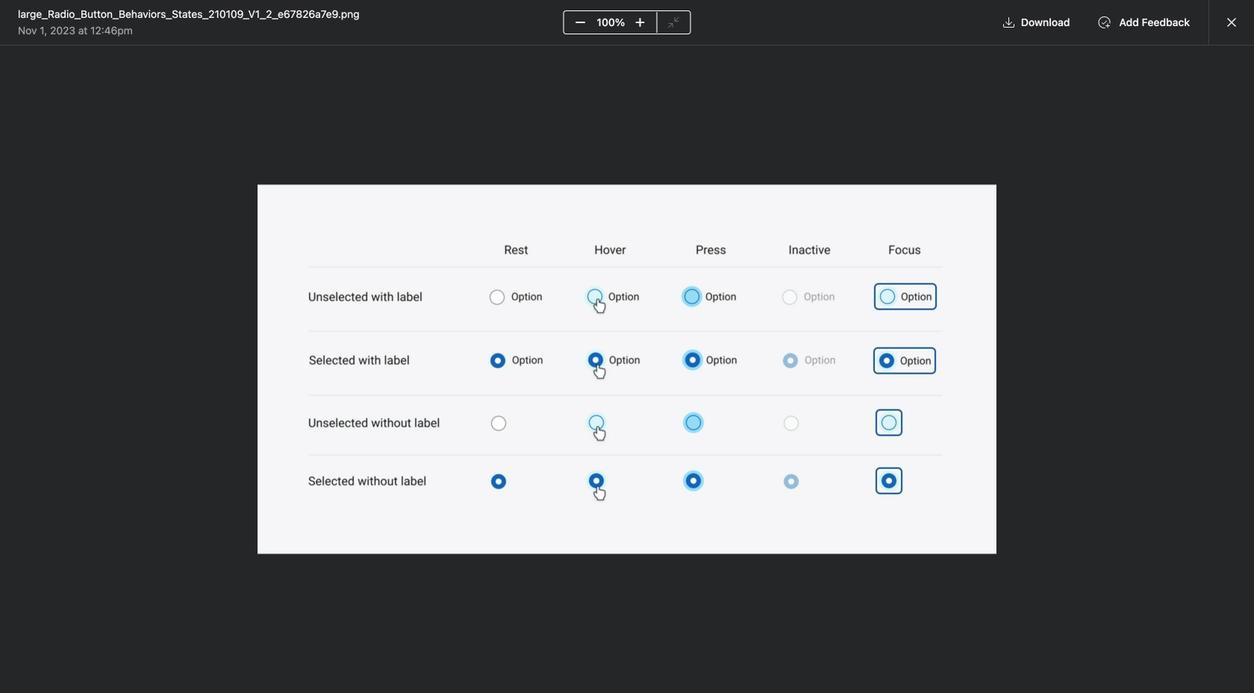Task type: vqa. For each thing, say whether or not it's contained in the screenshot.
left Mark complete icon
no



Task type: locate. For each thing, give the bounding box(es) containing it.
attachment image
[[258, 185, 997, 555]]

None radio
[[611, 55, 637, 81], [637, 55, 663, 81], [662, 55, 688, 81], [687, 55, 713, 81], [738, 55, 764, 81], [611, 55, 637, 81], [637, 55, 663, 81], [662, 55, 688, 81], [687, 55, 713, 81], [738, 55, 764, 81]]

option group
[[611, 55, 891, 81]]

fit to screen image
[[668, 16, 680, 28]]

None radio
[[713, 55, 739, 81], [763, 55, 790, 81], [789, 55, 815, 81], [814, 55, 840, 81], [840, 55, 866, 81], [865, 55, 891, 81], [713, 55, 739, 81], [763, 55, 790, 81], [789, 55, 815, 81], [814, 55, 840, 81], [840, 55, 866, 81], [865, 55, 891, 81]]

close image
[[1227, 16, 1239, 28]]



Task type: describe. For each thing, give the bounding box(es) containing it.
hide sidebar image
[[19, 12, 31, 24]]

global element
[[0, 37, 179, 126]]

zoom out image
[[575, 16, 587, 28]]

zoom in image
[[635, 16, 647, 28]]



